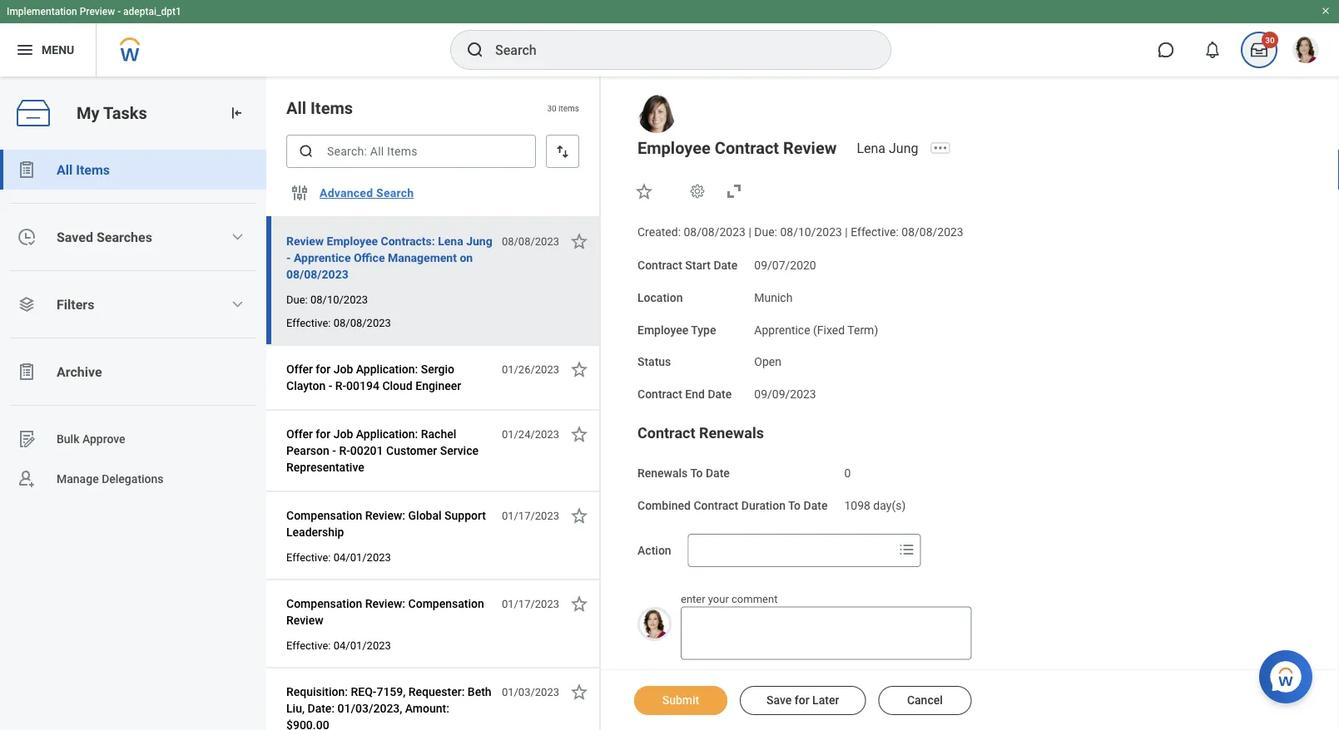 Task type: describe. For each thing, give the bounding box(es) containing it.
Search: All Items text field
[[286, 135, 536, 168]]

open
[[754, 355, 781, 369]]

Search Workday  search field
[[495, 32, 856, 68]]

contract end date
[[637, 388, 732, 401]]

all inside item list element
[[286, 98, 306, 118]]

requisition: req-7159, requester: beth liu, date: 01/03/2023, amount: $900.00
[[286, 685, 492, 731]]

end
[[685, 388, 705, 401]]

amount:
[[405, 702, 449, 716]]

00201
[[350, 444, 383, 458]]

1 horizontal spatial apprentice
[[754, 323, 810, 337]]

req-
[[351, 685, 377, 699]]

prompts image
[[897, 540, 917, 560]]

rename image
[[17, 429, 37, 449]]

$900.00
[[286, 719, 329, 731]]

later
[[812, 694, 839, 708]]

save for later
[[766, 694, 839, 708]]

search
[[376, 186, 414, 200]]

approve
[[82, 432, 125, 446]]

contract renewals group
[[637, 423, 1306, 514]]

advanced search button
[[313, 176, 420, 210]]

clipboard image for archive
[[17, 362, 37, 382]]

for for pearson
[[316, 427, 331, 441]]

due: inside item list element
[[286, 293, 308, 306]]

due: 08/10/2023
[[286, 293, 368, 306]]

contracts:
[[381, 234, 435, 248]]

star image for requisition: req-7159, requester: beth liu, date: 01/03/2023, amount: $900.00
[[569, 682, 589, 702]]

start
[[685, 259, 711, 272]]

0 vertical spatial lena
[[857, 140, 885, 156]]

pearson
[[286, 444, 329, 458]]

compensation review: global support leadership
[[286, 509, 486, 539]]

1 | from the left
[[748, 226, 751, 239]]

contract start date
[[637, 259, 738, 272]]

compensation review: global support leadership button
[[286, 506, 493, 543]]

lena jung
[[857, 140, 918, 156]]

30 items
[[547, 103, 579, 113]]

00194
[[346, 379, 379, 393]]

day(s)
[[873, 499, 906, 512]]

requisition: req-7159, requester: beth liu, date: 01/03/2023, amount: $900.00 button
[[286, 682, 493, 731]]

requester:
[[408, 685, 465, 699]]

r- for 00194
[[335, 379, 346, 393]]

01/26/2023
[[502, 363, 559, 376]]

09/09/2023
[[754, 388, 816, 401]]

employee inside review employee contracts: lena jung - apprentice office management on 08/08/2023
[[327, 234, 378, 248]]

representative
[[286, 461, 364, 474]]

contract start date element
[[754, 249, 816, 273]]

advanced search
[[320, 186, 414, 200]]

09/07/2020
[[754, 259, 816, 272]]

compensation review: compensation review button
[[286, 594, 493, 631]]

(fixed
[[813, 323, 845, 337]]

rachel
[[421, 427, 456, 441]]

contract down renewals to date
[[694, 499, 738, 512]]

offer for job application: rachel pearson - r-00201 customer service representative button
[[286, 424, 493, 478]]

apprentice (fixed term)
[[754, 323, 878, 337]]

munich element
[[754, 288, 793, 305]]

action
[[637, 544, 671, 558]]

implementation
[[7, 6, 77, 17]]

cancel
[[907, 694, 943, 708]]

your
[[708, 593, 729, 606]]

renewals to date element
[[844, 456, 851, 481]]

clock check image
[[17, 227, 37, 247]]

saved searches button
[[0, 217, 266, 257]]

all items inside item list element
[[286, 98, 353, 118]]

close environment banner image
[[1321, 6, 1331, 16]]

menu
[[42, 43, 74, 57]]

combined
[[637, 499, 691, 512]]

contract renewals button
[[637, 424, 764, 442]]

1098 day(s)
[[844, 499, 906, 512]]

cloud
[[382, 379, 413, 393]]

30 for 30 items
[[547, 103, 556, 113]]

review: for compensation
[[365, 597, 405, 611]]

0
[[844, 466, 851, 480]]

global
[[408, 509, 442, 523]]

star image for compensation review: compensation review
[[569, 594, 589, 614]]

employee type
[[637, 323, 716, 337]]

compensation for compensation review: compensation review
[[286, 597, 362, 611]]

all items button
[[0, 150, 266, 190]]

review: for global
[[365, 509, 405, 523]]

0 vertical spatial 08/10/2023
[[780, 226, 842, 239]]

service
[[440, 444, 479, 458]]

management
[[388, 251, 457, 265]]

contract for contract start date
[[637, 259, 682, 272]]

30 for 30
[[1265, 35, 1275, 45]]

offer for offer for job application: rachel pearson - r-00201 customer service representative
[[286, 427, 313, 441]]

duration
[[741, 499, 786, 512]]

saved searches
[[57, 229, 152, 245]]

employee contract review
[[637, 138, 837, 158]]

liu,
[[286, 702, 305, 716]]

menu banner
[[0, 0, 1339, 77]]

transformation import image
[[228, 105, 245, 122]]

chevron down image for filters
[[231, 298, 244, 311]]

jung inside review employee contracts: lena jung - apprentice office management on 08/08/2023
[[466, 234, 492, 248]]

offer for job application: sergio clayton - r-00194 cloud engineer
[[286, 362, 461, 393]]

30 button
[[1241, 32, 1278, 68]]

menu button
[[0, 23, 96, 77]]

0 horizontal spatial search image
[[298, 143, 315, 160]]

employee's photo (logan mcneil) image
[[637, 608, 672, 642]]

contract for contract renewals
[[637, 424, 695, 442]]

configure image
[[290, 183, 310, 203]]

combined contract duration to date element
[[844, 489, 906, 514]]

08/10/2023 inside item list element
[[310, 293, 368, 306]]

bulk approve link
[[0, 419, 266, 459]]

effective: 08/08/2023
[[286, 317, 391, 329]]

offer for job application: rachel pearson - r-00201 customer service representative
[[286, 427, 479, 474]]

04/01/2023 for compensation
[[333, 640, 391, 652]]

type
[[691, 323, 716, 337]]

01/17/2023 for compensation review: compensation review
[[502, 598, 559, 610]]

created: 08/08/2023 | due: 08/10/2023 | effective: 08/08/2023
[[637, 226, 963, 239]]

status
[[637, 355, 671, 369]]

combined contract duration to date
[[637, 499, 828, 512]]

on
[[460, 251, 473, 265]]

saved
[[57, 229, 93, 245]]

effective: 04/01/2023 for compensation review: compensation review
[[286, 640, 391, 652]]

01/03/2023,
[[338, 702, 402, 716]]



Task type: locate. For each thing, give the bounding box(es) containing it.
r-
[[335, 379, 346, 393], [339, 444, 350, 458]]

1 vertical spatial all items
[[57, 162, 110, 178]]

0 vertical spatial job
[[333, 362, 353, 376]]

date
[[714, 259, 738, 272], [708, 388, 732, 401], [706, 466, 730, 480], [804, 499, 828, 512]]

1 vertical spatial due:
[[286, 293, 308, 306]]

all right transformation import image
[[286, 98, 306, 118]]

renewals to date
[[637, 466, 730, 480]]

star image right 01/24/2023
[[569, 424, 589, 444]]

employee's photo (lena jung) image
[[637, 95, 676, 133]]

my tasks element containing my tasks
[[0, 77, 266, 731]]

clipboard image for all items
[[17, 160, 37, 180]]

date for renewals to date
[[706, 466, 730, 480]]

filters button
[[0, 285, 266, 325]]

1 horizontal spatial 30
[[1265, 35, 1275, 45]]

advanced
[[320, 186, 373, 200]]

1 vertical spatial my tasks element
[[0, 77, 266, 731]]

date right start
[[714, 259, 738, 272]]

job up 00201
[[333, 427, 353, 441]]

0 horizontal spatial due:
[[286, 293, 308, 306]]

date left 1098
[[804, 499, 828, 512]]

0 vertical spatial star image
[[569, 424, 589, 444]]

1 horizontal spatial items
[[310, 98, 353, 118]]

2 vertical spatial review
[[286, 614, 323, 627]]

2 offer from the top
[[286, 427, 313, 441]]

1 vertical spatial 01/17/2023
[[502, 598, 559, 610]]

0 vertical spatial items
[[310, 98, 353, 118]]

list containing all items
[[0, 150, 266, 499]]

star image for offer for job application: rachel pearson - r-00201 customer service representative
[[569, 424, 589, 444]]

implementation preview -   adeptai_dpt1
[[7, 6, 181, 17]]

my tasks element
[[1236, 32, 1282, 68], [0, 77, 266, 731]]

1 chevron down image from the top
[[231, 231, 244, 244]]

all inside button
[[57, 162, 73, 178]]

1 horizontal spatial |
[[845, 226, 848, 239]]

action bar region
[[601, 670, 1339, 731]]

r- up representative
[[339, 444, 350, 458]]

1 vertical spatial review
[[286, 234, 324, 248]]

gear image
[[689, 183, 706, 200]]

my tasks element inside menu "banner"
[[1236, 32, 1282, 68]]

1 horizontal spatial all
[[286, 98, 306, 118]]

1 vertical spatial 08/10/2023
[[310, 293, 368, 306]]

1 01/17/2023 from the top
[[502, 510, 559, 522]]

job for 00201
[[333, 427, 353, 441]]

1 horizontal spatial lena
[[857, 140, 885, 156]]

renewals up combined
[[637, 466, 688, 480]]

08/10/2023 up contract start date element
[[780, 226, 842, 239]]

r- inside the offer for job application: sergio clayton - r-00194 cloud engineer
[[335, 379, 346, 393]]

star image for review employee contracts: lena jung - apprentice office management on 08/08/2023
[[569, 231, 589, 251]]

0 vertical spatial chevron down image
[[231, 231, 244, 244]]

contract
[[715, 138, 779, 158], [637, 259, 682, 272], [637, 388, 682, 401], [637, 424, 695, 442], [694, 499, 738, 512]]

0 vertical spatial review
[[783, 138, 837, 158]]

chevron down image
[[231, 231, 244, 244], [231, 298, 244, 311]]

application: up cloud
[[356, 362, 418, 376]]

2 job from the top
[[333, 427, 353, 441]]

1 horizontal spatial to
[[788, 499, 801, 512]]

for up clayton
[[316, 362, 331, 376]]

employee for employee contract review
[[637, 138, 711, 158]]

1 vertical spatial items
[[76, 162, 110, 178]]

chevron down image inside saved searches dropdown button
[[231, 231, 244, 244]]

r- right clayton
[[335, 379, 346, 393]]

chevron down image inside filters dropdown button
[[231, 298, 244, 311]]

1 vertical spatial star image
[[569, 682, 589, 702]]

30 inside item list element
[[547, 103, 556, 113]]

1 review: from the top
[[365, 509, 405, 523]]

sergio
[[421, 362, 454, 376]]

1 offer from the top
[[286, 362, 313, 376]]

due: up effective: 08/08/2023
[[286, 293, 308, 306]]

1 vertical spatial employee
[[327, 234, 378, 248]]

0 horizontal spatial 08/10/2023
[[310, 293, 368, 306]]

job up 00194
[[333, 362, 353, 376]]

0 vertical spatial due:
[[754, 226, 777, 239]]

to down contract renewals
[[690, 466, 703, 480]]

1 vertical spatial for
[[316, 427, 331, 441]]

- inside offer for job application: rachel pearson - r-00201 customer service representative
[[332, 444, 336, 458]]

01/17/2023 for compensation review: global support leadership
[[502, 510, 559, 522]]

to right duration
[[788, 499, 801, 512]]

0 vertical spatial review:
[[365, 509, 405, 523]]

tasks
[[103, 103, 147, 123]]

0 vertical spatial 04/01/2023
[[333, 551, 391, 564]]

requisition:
[[286, 685, 348, 699]]

- right clayton
[[328, 379, 332, 393]]

04/01/2023 down compensation review: compensation review
[[333, 640, 391, 652]]

1 job from the top
[[333, 362, 353, 376]]

archive
[[57, 364, 102, 380]]

renewals down end
[[699, 424, 764, 442]]

date for contract start date
[[714, 259, 738, 272]]

Action field
[[689, 536, 893, 566]]

save for later button
[[740, 687, 866, 716]]

apprentice (fixed term) element
[[754, 320, 878, 337]]

review down configure image at the left top
[[286, 234, 324, 248]]

0 horizontal spatial all
[[57, 162, 73, 178]]

searches
[[96, 229, 152, 245]]

search image
[[465, 40, 485, 60], [298, 143, 315, 160]]

my
[[77, 103, 99, 123]]

0 horizontal spatial apprentice
[[294, 251, 351, 265]]

chevron down image for saved searches
[[231, 231, 244, 244]]

application: up 00201
[[356, 427, 418, 441]]

0 horizontal spatial items
[[76, 162, 110, 178]]

apprentice
[[294, 251, 351, 265], [754, 323, 810, 337]]

0 vertical spatial for
[[316, 362, 331, 376]]

1 vertical spatial offer
[[286, 427, 313, 441]]

cancel button
[[878, 687, 971, 716]]

1 vertical spatial lena
[[438, 234, 463, 248]]

all items inside button
[[57, 162, 110, 178]]

0 vertical spatial apprentice
[[294, 251, 351, 265]]

for right save
[[795, 694, 809, 708]]

1 horizontal spatial due:
[[754, 226, 777, 239]]

08/08/2023 inside review employee contracts: lena jung - apprentice office management on 08/08/2023
[[286, 268, 348, 281]]

for inside action bar region
[[795, 694, 809, 708]]

delegations
[[102, 472, 164, 486]]

review employee contracts: lena jung - apprentice office management on 08/08/2023 button
[[286, 231, 493, 285]]

offer up pearson
[[286, 427, 313, 441]]

clipboard image
[[17, 160, 37, 180], [17, 362, 37, 382]]

1 horizontal spatial my tasks element
[[1236, 32, 1282, 68]]

date right end
[[708, 388, 732, 401]]

support
[[444, 509, 486, 523]]

0 vertical spatial all items
[[286, 98, 353, 118]]

1 vertical spatial apprentice
[[754, 323, 810, 337]]

0 vertical spatial application:
[[356, 362, 418, 376]]

2 | from the left
[[845, 226, 848, 239]]

location
[[637, 291, 683, 305]]

review employee contracts: lena jung - apprentice office management on 08/08/2023
[[286, 234, 492, 281]]

all up saved
[[57, 162, 73, 178]]

0 vertical spatial search image
[[465, 40, 485, 60]]

offer for offer for job application: sergio clayton - r-00194 cloud engineer
[[286, 362, 313, 376]]

0 horizontal spatial jung
[[466, 234, 492, 248]]

clipboard image inside archive button
[[17, 362, 37, 382]]

review: down compensation review: global support leadership button
[[365, 597, 405, 611]]

job
[[333, 362, 353, 376], [333, 427, 353, 441]]

0 horizontal spatial |
[[748, 226, 751, 239]]

contract end date element
[[754, 378, 816, 402]]

perspective image
[[17, 295, 37, 315]]

for inside offer for job application: rachel pearson - r-00201 customer service representative
[[316, 427, 331, 441]]

compensation for compensation review: global support leadership
[[286, 509, 362, 523]]

notifications large image
[[1204, 42, 1221, 58]]

- inside menu "banner"
[[117, 6, 121, 17]]

date:
[[307, 702, 335, 716]]

r- inside offer for job application: rachel pearson - r-00201 customer service representative
[[339, 444, 350, 458]]

1 star image from the top
[[569, 424, 589, 444]]

employee
[[637, 138, 711, 158], [327, 234, 378, 248], [637, 323, 688, 337]]

justify image
[[15, 40, 35, 60]]

clayton
[[286, 379, 326, 393]]

2 star image from the top
[[569, 682, 589, 702]]

contract up fullscreen image
[[715, 138, 779, 158]]

effective: 04/01/2023 for compensation review: global support leadership
[[286, 551, 391, 564]]

review left lena jung
[[783, 138, 837, 158]]

enter your comment text field
[[681, 607, 972, 660]]

fullscreen image
[[724, 181, 744, 201]]

2 clipboard image from the top
[[17, 362, 37, 382]]

application: inside the offer for job application: sergio clayton - r-00194 cloud engineer
[[356, 362, 418, 376]]

employee up office
[[327, 234, 378, 248]]

comment
[[732, 593, 778, 606]]

0 vertical spatial r-
[[335, 379, 346, 393]]

clipboard image up the clock check icon
[[17, 160, 37, 180]]

0 vertical spatial jung
[[889, 140, 918, 156]]

contract up the location
[[637, 259, 682, 272]]

open element
[[754, 352, 781, 369]]

0 vertical spatial renewals
[[699, 424, 764, 442]]

offer up clayton
[[286, 362, 313, 376]]

office
[[354, 251, 385, 265]]

contract down contract end date
[[637, 424, 695, 442]]

employee down employee's photo (lena jung)
[[637, 138, 711, 158]]

04/01/2023 for global
[[333, 551, 391, 564]]

leadership
[[286, 526, 344, 539]]

lena inside review employee contracts: lena jung - apprentice office management on 08/08/2023
[[438, 234, 463, 248]]

filters
[[57, 297, 94, 312]]

1 vertical spatial 30
[[547, 103, 556, 113]]

0 vertical spatial to
[[690, 466, 703, 480]]

date for contract end date
[[708, 388, 732, 401]]

adeptai_dpt1
[[123, 6, 181, 17]]

2 vertical spatial employee
[[637, 323, 688, 337]]

0 vertical spatial 01/17/2023
[[502, 510, 559, 522]]

01/03/2023
[[502, 686, 559, 699]]

review: inside compensation review: compensation review
[[365, 597, 405, 611]]

0 vertical spatial clipboard image
[[17, 160, 37, 180]]

clipboard image left archive
[[17, 362, 37, 382]]

1 vertical spatial job
[[333, 427, 353, 441]]

compensation inside the compensation review: global support leadership
[[286, 509, 362, 523]]

star image
[[634, 181, 654, 201], [569, 231, 589, 251], [569, 360, 589, 379], [569, 506, 589, 526], [569, 594, 589, 614]]

offer inside the offer for job application: sergio clayton - r-00194 cloud engineer
[[286, 362, 313, 376]]

contract for contract end date
[[637, 388, 682, 401]]

user plus image
[[17, 469, 37, 489]]

1 horizontal spatial renewals
[[699, 424, 764, 442]]

01/17/2023
[[502, 510, 559, 522], [502, 598, 559, 610]]

job for 00194
[[333, 362, 353, 376]]

review:
[[365, 509, 405, 523], [365, 597, 405, 611]]

0 vertical spatial offer
[[286, 362, 313, 376]]

sort image
[[554, 143, 571, 160]]

0 vertical spatial my tasks element
[[1236, 32, 1282, 68]]

apprentice inside review employee contracts: lena jung - apprentice office management on 08/08/2023
[[294, 251, 351, 265]]

0 horizontal spatial all items
[[57, 162, 110, 178]]

01/24/2023
[[502, 428, 559, 441]]

my tasks
[[77, 103, 147, 123]]

for inside the offer for job application: sergio clayton - r-00194 cloud engineer
[[316, 362, 331, 376]]

2 04/01/2023 from the top
[[333, 640, 391, 652]]

1 effective: 04/01/2023 from the top
[[286, 551, 391, 564]]

1 vertical spatial search image
[[298, 143, 315, 160]]

review inside compensation review: compensation review
[[286, 614, 323, 627]]

effective: 04/01/2023 up requisition:
[[286, 640, 391, 652]]

due: up contract start date element
[[754, 226, 777, 239]]

review: inside the compensation review: global support leadership
[[365, 509, 405, 523]]

apprentice down 'munich'
[[754, 323, 810, 337]]

r- for 00201
[[339, 444, 350, 458]]

08/10/2023
[[780, 226, 842, 239], [310, 293, 368, 306]]

1 horizontal spatial search image
[[465, 40, 485, 60]]

lena jung element
[[857, 140, 928, 156]]

item list element
[[266, 77, 601, 731]]

2 application: from the top
[[356, 427, 418, 441]]

2 effective: 04/01/2023 from the top
[[286, 640, 391, 652]]

job inside the offer for job application: sergio clayton - r-00194 cloud engineer
[[333, 362, 353, 376]]

1 04/01/2023 from the top
[[333, 551, 391, 564]]

1 vertical spatial jung
[[466, 234, 492, 248]]

submit
[[662, 694, 699, 708]]

star image right 01/03/2023
[[569, 682, 589, 702]]

1 vertical spatial r-
[[339, 444, 350, 458]]

all items
[[286, 98, 353, 118], [57, 162, 110, 178]]

items inside item list element
[[310, 98, 353, 118]]

customer
[[386, 444, 437, 458]]

manage delegations
[[57, 472, 164, 486]]

1098
[[844, 499, 870, 512]]

term)
[[847, 323, 878, 337]]

list
[[0, 150, 266, 499]]

offer for job application: sergio clayton - r-00194 cloud engineer button
[[286, 360, 493, 396]]

1 vertical spatial application:
[[356, 427, 418, 441]]

0 horizontal spatial lena
[[438, 234, 463, 248]]

0 horizontal spatial to
[[690, 466, 703, 480]]

30 left items
[[547, 103, 556, 113]]

08/10/2023 up effective: 08/08/2023
[[310, 293, 368, 306]]

due:
[[754, 226, 777, 239], [286, 293, 308, 306]]

1 vertical spatial all
[[57, 162, 73, 178]]

application:
[[356, 362, 418, 376], [356, 427, 418, 441]]

contract down status
[[637, 388, 682, 401]]

save
[[766, 694, 792, 708]]

08/08/2023
[[684, 226, 746, 239], [902, 226, 963, 239], [502, 235, 559, 248], [286, 268, 348, 281], [333, 317, 391, 329]]

offer
[[286, 362, 313, 376], [286, 427, 313, 441]]

effective: 04/01/2023
[[286, 551, 391, 564], [286, 640, 391, 652]]

apprentice up "due: 08/10/2023"
[[294, 251, 351, 265]]

0 vertical spatial 30
[[1265, 35, 1275, 45]]

date up 'combined contract duration to date'
[[706, 466, 730, 480]]

application: inside offer for job application: rachel pearson - r-00201 customer service representative
[[356, 427, 418, 441]]

30 inside 30 button
[[1265, 35, 1275, 45]]

contract renewals
[[637, 424, 764, 442]]

employee down the location
[[637, 323, 688, 337]]

1 vertical spatial 04/01/2023
[[333, 640, 391, 652]]

0 horizontal spatial renewals
[[637, 466, 688, 480]]

1 clipboard image from the top
[[17, 160, 37, 180]]

1 horizontal spatial 08/10/2023
[[780, 226, 842, 239]]

0 horizontal spatial 30
[[547, 103, 556, 113]]

profile logan mcneil image
[[1292, 37, 1319, 67]]

1 vertical spatial clipboard image
[[17, 362, 37, 382]]

manage delegations link
[[0, 459, 266, 499]]

enter
[[681, 593, 705, 606]]

clipboard image inside all items button
[[17, 160, 37, 180]]

items
[[558, 103, 579, 113]]

- inside review employee contracts: lena jung - apprentice office management on 08/08/2023
[[286, 251, 291, 265]]

1 application: from the top
[[356, 362, 418, 376]]

0 vertical spatial employee
[[637, 138, 711, 158]]

created:
[[637, 226, 681, 239]]

2 chevron down image from the top
[[231, 298, 244, 311]]

application: for customer
[[356, 427, 418, 441]]

- up representative
[[332, 444, 336, 458]]

offer inside offer for job application: rachel pearson - r-00201 customer service representative
[[286, 427, 313, 441]]

1 vertical spatial review:
[[365, 597, 405, 611]]

my tasks element containing 30
[[1236, 32, 1282, 68]]

review: left global
[[365, 509, 405, 523]]

engineer
[[415, 379, 461, 393]]

effective: 04/01/2023 down leadership
[[286, 551, 391, 564]]

application: for cloud
[[356, 362, 418, 376]]

0 horizontal spatial my tasks element
[[0, 77, 266, 731]]

1 vertical spatial renewals
[[637, 466, 688, 480]]

preview
[[80, 6, 115, 17]]

renewals
[[699, 424, 764, 442], [637, 466, 688, 480]]

1 vertical spatial to
[[788, 499, 801, 512]]

review inside review employee contracts: lena jung - apprentice office management on 08/08/2023
[[286, 234, 324, 248]]

2 vertical spatial for
[[795, 694, 809, 708]]

star image for compensation review: global support leadership
[[569, 506, 589, 526]]

- right preview on the left of the page
[[117, 6, 121, 17]]

for up pearson
[[316, 427, 331, 441]]

2 01/17/2023 from the top
[[502, 598, 559, 610]]

1 horizontal spatial jung
[[889, 140, 918, 156]]

review up requisition:
[[286, 614, 323, 627]]

for for clayton
[[316, 362, 331, 376]]

30 left profile logan mcneil icon
[[1265, 35, 1275, 45]]

0 vertical spatial effective: 04/01/2023
[[286, 551, 391, 564]]

2 review: from the top
[[365, 597, 405, 611]]

1 vertical spatial chevron down image
[[231, 298, 244, 311]]

munich
[[754, 291, 793, 305]]

employee for employee type
[[637, 323, 688, 337]]

items inside button
[[76, 162, 110, 178]]

submit button
[[634, 687, 727, 716]]

7159,
[[377, 685, 406, 699]]

star image
[[569, 424, 589, 444], [569, 682, 589, 702]]

job inside offer for job application: rachel pearson - r-00201 customer service representative
[[333, 427, 353, 441]]

- up "due: 08/10/2023"
[[286, 251, 291, 265]]

for
[[316, 362, 331, 376], [316, 427, 331, 441], [795, 694, 809, 708]]

0 vertical spatial all
[[286, 98, 306, 118]]

- inside the offer for job application: sergio clayton - r-00194 cloud engineer
[[328, 379, 332, 393]]

04/01/2023 down the compensation review: global support leadership
[[333, 551, 391, 564]]

manage
[[57, 472, 99, 486]]

enter your comment
[[681, 593, 778, 606]]

inbox large image
[[1251, 42, 1267, 58]]

1 horizontal spatial all items
[[286, 98, 353, 118]]

1 vertical spatial effective: 04/01/2023
[[286, 640, 391, 652]]



Task type: vqa. For each thing, say whether or not it's contained in the screenshot.


